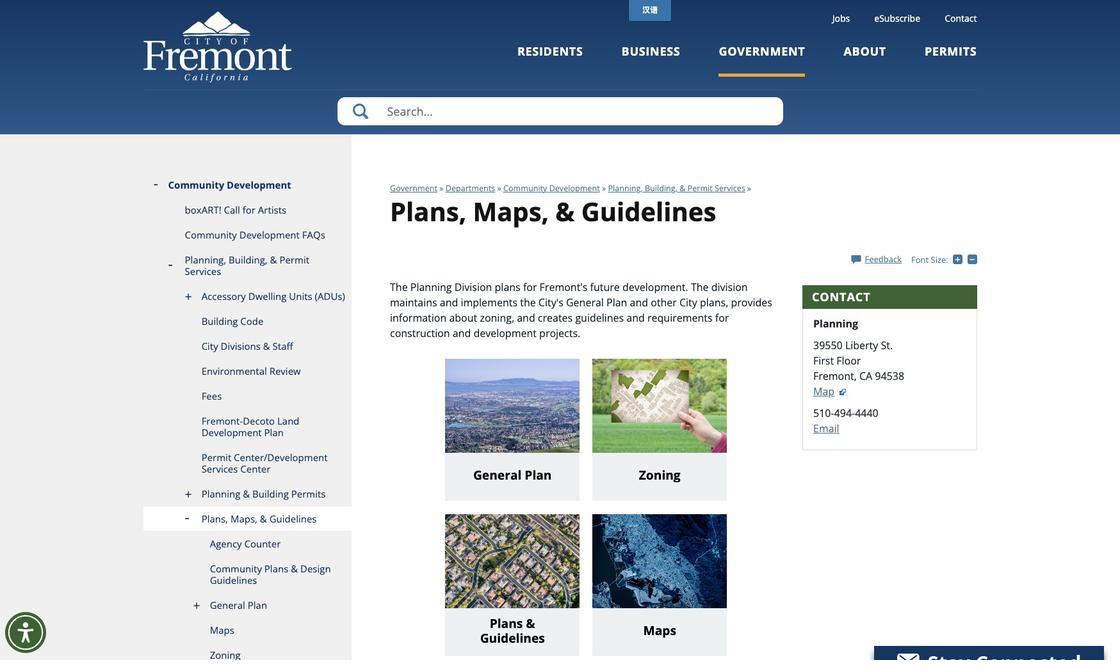 Task type: locate. For each thing, give the bounding box(es) containing it.
0 horizontal spatial general plan
[[210, 599, 267, 612]]

2 vertical spatial services
[[202, 463, 238, 476]]

planning, inside 'government » departments » community development » planning, building, & permit services plans, maps, & guidelines'
[[608, 183, 643, 194]]

2 horizontal spatial general
[[566, 296, 604, 310]]

community down the boxart!
[[185, 229, 237, 241]]

0 horizontal spatial permits
[[291, 488, 326, 501]]

city left divisions
[[202, 340, 218, 353]]

plans down area and district plans image
[[490, 615, 523, 633]]

1 vertical spatial general
[[473, 467, 522, 484]]

font
[[911, 254, 929, 266]]

0 horizontal spatial building,
[[229, 254, 268, 266]]

0 horizontal spatial planning,
[[185, 254, 226, 266]]

& inside plans & guidelines
[[526, 615, 535, 633]]

0 horizontal spatial contact
[[812, 289, 871, 305]]

0 horizontal spatial government
[[390, 183, 437, 194]]

zoning
[[639, 467, 681, 484]]

center
[[240, 463, 270, 476]]

government for government
[[719, 44, 805, 59]]

esubscribe
[[874, 12, 920, 24]]

plans & guidelines link
[[445, 515, 580, 657]]

plans
[[264, 563, 288, 576], [490, 615, 523, 633]]

city
[[680, 296, 697, 310], [202, 340, 218, 353]]

contact up 39550
[[812, 289, 871, 305]]

2 vertical spatial general
[[210, 599, 245, 612]]

2 horizontal spatial planning
[[813, 317, 858, 331]]

1 horizontal spatial building,
[[645, 183, 678, 194]]

0 horizontal spatial plans,
[[202, 513, 228, 526]]

1 vertical spatial general plan
[[210, 599, 267, 612]]

1 horizontal spatial maps,
[[473, 194, 549, 229]]

1 vertical spatial planning,
[[185, 254, 226, 266]]

creates
[[538, 311, 573, 325]]

permit inside 'government » departments » community development » planning, building, & permit services plans, maps, & guidelines'
[[688, 183, 713, 194]]

planning up maintains
[[410, 280, 452, 295]]

0 vertical spatial government link
[[719, 44, 805, 77]]

maintains
[[390, 296, 437, 310]]

permit center/development services center
[[202, 452, 328, 476]]

1 horizontal spatial building
[[252, 488, 289, 501]]

+
[[963, 254, 967, 265]]

1 vertical spatial services
[[185, 265, 221, 278]]

0 horizontal spatial »
[[440, 183, 444, 194]]

community development faqs
[[185, 229, 325, 241]]

planning, inside the "planning, building, & permit services"
[[185, 254, 226, 266]]

for up the
[[523, 280, 537, 295]]

maps
[[643, 623, 676, 640], [210, 624, 234, 637]]

city up requirements
[[680, 296, 697, 310]]

0 vertical spatial plans,
[[390, 194, 466, 229]]

provides
[[731, 296, 772, 310]]

construction
[[390, 327, 450, 341]]

community down agency counter
[[210, 563, 262, 576]]

2 » from the left
[[497, 183, 501, 194]]

permit
[[688, 183, 713, 194], [280, 254, 309, 266], [202, 452, 231, 464]]

»
[[440, 183, 444, 194], [497, 183, 501, 194], [602, 183, 606, 194]]

planning
[[410, 280, 452, 295], [813, 317, 858, 331], [202, 488, 240, 501]]

fremont-
[[202, 415, 243, 428]]

1 horizontal spatial general
[[473, 467, 522, 484]]

development
[[227, 179, 291, 192], [549, 183, 600, 194], [239, 229, 300, 241], [202, 427, 262, 439]]

1 horizontal spatial planning
[[410, 280, 452, 295]]

contact link
[[945, 12, 977, 24]]

zoning,
[[480, 311, 514, 325]]

services inside permit center/development services center
[[202, 463, 238, 476]]

the
[[520, 296, 536, 310]]

1 horizontal spatial planning, building, & permit services link
[[608, 183, 745, 194]]

contact
[[945, 12, 977, 24], [812, 289, 871, 305]]

community
[[168, 179, 224, 192], [503, 183, 547, 194], [185, 229, 237, 241], [210, 563, 262, 576]]

plans down counter
[[264, 563, 288, 576]]

planning & building permits link
[[143, 482, 352, 507]]

1 horizontal spatial city
[[680, 296, 697, 310]]

0 vertical spatial permit
[[688, 183, 713, 194]]

0 horizontal spatial building
[[202, 315, 238, 328]]

0 vertical spatial services
[[715, 183, 745, 194]]

departments
[[446, 183, 495, 194]]

code
[[240, 315, 263, 328]]

1 horizontal spatial government
[[719, 44, 805, 59]]

2 vertical spatial for
[[715, 311, 729, 325]]

for down plans, at the right top of page
[[715, 311, 729, 325]]

general plan inside columnusercontrol4 main content
[[473, 467, 552, 484]]

community for community plans & design guidelines
[[210, 563, 262, 576]]

development inside fremont-decoto land development plan
[[202, 427, 262, 439]]

1 vertical spatial planning, building, & permit services link
[[143, 248, 352, 284]]

0 horizontal spatial general plan link
[[143, 594, 352, 619]]

general plan
[[473, 467, 552, 484], [210, 599, 267, 612]]

future
[[590, 280, 620, 295]]

community up the boxart!
[[168, 179, 224, 192]]

1 vertical spatial planning
[[813, 317, 858, 331]]

2 vertical spatial planning
[[202, 488, 240, 501]]

planning up plans, maps, & guidelines link
[[202, 488, 240, 501]]

st.
[[881, 339, 893, 353]]

1 vertical spatial government
[[390, 183, 437, 194]]

1 vertical spatial plans,
[[202, 513, 228, 526]]

permits
[[925, 44, 977, 59], [291, 488, 326, 501]]

building up plans, maps, & guidelines
[[252, 488, 289, 501]]

plan
[[607, 296, 627, 310], [264, 427, 284, 439], [525, 467, 552, 484], [248, 599, 267, 612]]

1 horizontal spatial the
[[691, 280, 709, 295]]

government link
[[719, 44, 805, 77], [390, 183, 437, 194]]

agency counter link
[[143, 532, 352, 557]]

the up plans, at the right top of page
[[691, 280, 709, 295]]

accessory dwelling units (adus)
[[202, 290, 345, 303]]

0 vertical spatial maps,
[[473, 194, 549, 229]]

permits down contact link
[[925, 44, 977, 59]]

maps,
[[473, 194, 549, 229], [231, 513, 257, 526]]

permit inside the "planning, building, & permit services"
[[280, 254, 309, 266]]

1 the from the left
[[390, 280, 408, 295]]

1 horizontal spatial »
[[497, 183, 501, 194]]

0 horizontal spatial permit
[[202, 452, 231, 464]]

0 vertical spatial general
[[566, 296, 604, 310]]

0 horizontal spatial maps link
[[143, 619, 352, 644]]

building down accessory
[[202, 315, 238, 328]]

accessory dwelling units (adus) link
[[143, 284, 352, 309]]

1 vertical spatial permits
[[291, 488, 326, 501]]

maps link
[[593, 515, 727, 657], [143, 619, 352, 644]]

0 horizontal spatial plans
[[264, 563, 288, 576]]

1 horizontal spatial plans,
[[390, 194, 466, 229]]

1 vertical spatial government link
[[390, 183, 437, 194]]

1 vertical spatial plans
[[490, 615, 523, 633]]

business link
[[622, 44, 680, 77]]

0 horizontal spatial city
[[202, 340, 218, 353]]

plan inside the planning division plans for fremont's future development. the division maintains and implements the city's general plan and other city plans, provides information about zoning, and creates guidelines and requirements for construction and development projects.
[[607, 296, 627, 310]]

0 vertical spatial planning,
[[608, 183, 643, 194]]

0 vertical spatial building,
[[645, 183, 678, 194]]

permits down center/development
[[291, 488, 326, 501]]

0 vertical spatial for
[[243, 204, 256, 216]]

contact up permits link
[[945, 12, 977, 24]]

community plans & design guidelines
[[210, 563, 331, 587]]

fremont-decoto land development plan
[[202, 415, 299, 439]]

1 horizontal spatial permit
[[280, 254, 309, 266]]

0 vertical spatial city
[[680, 296, 697, 310]]

1 vertical spatial city
[[202, 340, 218, 353]]

residents
[[517, 44, 583, 59]]

0 horizontal spatial general
[[210, 599, 245, 612]]

0 horizontal spatial planning
[[202, 488, 240, 501]]

and up about
[[440, 296, 458, 310]]

0 vertical spatial government
[[719, 44, 805, 59]]

0 vertical spatial permits
[[925, 44, 977, 59]]

for right call
[[243, 204, 256, 216]]

and down development.
[[630, 296, 648, 310]]

0 vertical spatial plans
[[264, 563, 288, 576]]

government inside 'government » departments » community development » planning, building, & permit services plans, maps, & guidelines'
[[390, 183, 437, 194]]

maps, inside 'government » departments » community development » planning, building, & permit services plans, maps, & guidelines'
[[473, 194, 549, 229]]

1 vertical spatial contact
[[812, 289, 871, 305]]

zoning link
[[593, 359, 727, 501]]

0 vertical spatial general plan
[[473, 467, 552, 484]]

community inside community plans & design guidelines
[[210, 563, 262, 576]]

community development
[[168, 179, 291, 192]]

call
[[224, 204, 240, 216]]

0 horizontal spatial the
[[390, 280, 408, 295]]

permit inside permit center/development services center
[[202, 452, 231, 464]]

size:
[[931, 254, 948, 266]]

1 vertical spatial permit
[[280, 254, 309, 266]]

guidelines inside columnusercontrol4 main content
[[480, 630, 545, 647]]

planning, building, & permit services link
[[608, 183, 745, 194], [143, 248, 352, 284]]

planning up 39550
[[813, 317, 858, 331]]

for
[[243, 204, 256, 216], [523, 280, 537, 295], [715, 311, 729, 325]]

dwelling
[[248, 290, 287, 303]]

planning inside planning & building permits link
[[202, 488, 240, 501]]

1 horizontal spatial general plan link
[[445, 359, 580, 501]]

residents link
[[517, 44, 583, 77]]

community plans & design guidelines link
[[143, 557, 352, 594]]

1 horizontal spatial planning,
[[608, 183, 643, 194]]

1 horizontal spatial government link
[[719, 44, 805, 77]]

community right departments
[[503, 183, 547, 194]]

guidelines
[[581, 194, 716, 229], [269, 513, 317, 526], [210, 575, 257, 587], [480, 630, 545, 647]]

fremont's
[[540, 280, 588, 295]]

1 vertical spatial building,
[[229, 254, 268, 266]]

planning inside the planning division plans for fremont's future development. the division maintains and implements the city's general plan and other city plans, provides information about zoning, and creates guidelines and requirements for construction and development projects.
[[410, 280, 452, 295]]

general plan image
[[445, 359, 580, 454]]

the
[[390, 280, 408, 295], [691, 280, 709, 295]]

building,
[[645, 183, 678, 194], [229, 254, 268, 266]]

environmental review link
[[143, 359, 352, 384]]

1 horizontal spatial community development link
[[503, 183, 600, 194]]

the planning division plans for fremont's future development. the division maintains and implements the city's general plan and other city plans, provides information about zoning, and creates guidelines and requirements for construction and development projects.
[[390, 280, 772, 341]]

0 horizontal spatial planning, building, & permit services link
[[143, 248, 352, 284]]

community for community development
[[168, 179, 224, 192]]

1 vertical spatial for
[[523, 280, 537, 295]]

1 horizontal spatial plans
[[490, 615, 523, 633]]

1 horizontal spatial general plan
[[473, 467, 552, 484]]

the up maintains
[[390, 280, 408, 295]]

community inside "link"
[[168, 179, 224, 192]]

1 horizontal spatial maps
[[643, 623, 676, 640]]

0 horizontal spatial maps,
[[231, 513, 257, 526]]

0 vertical spatial planning
[[410, 280, 452, 295]]

39550 liberty st. first floor fremont, ca 94538 map
[[813, 339, 904, 399]]

2 vertical spatial permit
[[202, 452, 231, 464]]

39550
[[813, 339, 843, 353]]

1 horizontal spatial maps link
[[593, 515, 727, 657]]

about
[[449, 311, 477, 325]]

development inside "link"
[[227, 179, 291, 192]]

0 vertical spatial contact
[[945, 12, 977, 24]]

2 horizontal spatial permit
[[688, 183, 713, 194]]

2 horizontal spatial »
[[602, 183, 606, 194]]



Task type: vqa. For each thing, say whether or not it's contained in the screenshot.
DIVISIONS
yes



Task type: describe. For each thing, give the bounding box(es) containing it.
Search text field
[[337, 97, 783, 126]]

division
[[455, 280, 492, 295]]

agency
[[210, 538, 242, 551]]

division
[[711, 280, 748, 295]]

map link
[[813, 385, 847, 399]]

494-
[[834, 407, 855, 421]]

ca
[[860, 370, 872, 384]]

design
[[300, 563, 331, 576]]

maps inside columnusercontrol4 main content
[[643, 623, 676, 640]]

departments link
[[446, 183, 495, 194]]

jobs
[[832, 12, 850, 24]]

planning & building permits
[[202, 488, 326, 501]]

1 horizontal spatial contact
[[945, 12, 977, 24]]

0 horizontal spatial for
[[243, 204, 256, 216]]

boxart! call for artists
[[185, 204, 286, 216]]

map
[[813, 385, 835, 399]]

government for government » departments » community development » planning, building, & permit services plans, maps, & guidelines
[[390, 183, 437, 194]]

& inside the "planning, building, & permit services"
[[270, 254, 277, 266]]

community for community development faqs
[[185, 229, 237, 241]]

(adus)
[[315, 290, 345, 303]]

planning for planning
[[813, 317, 858, 331]]

1 horizontal spatial for
[[523, 280, 537, 295]]

map image
[[593, 515, 727, 610]]

4440
[[855, 407, 879, 421]]

accessory
[[202, 290, 246, 303]]

general inside the planning division plans for fremont's future development. the division maintains and implements the city's general plan and other city plans, provides information about zoning, and creates guidelines and requirements for construction and development projects.
[[566, 296, 604, 310]]

plans & guidelines
[[480, 615, 545, 647]]

0 vertical spatial building
[[202, 315, 238, 328]]

faqs
[[302, 229, 325, 241]]

maps link for bottom general plan link
[[143, 619, 352, 644]]

guidelines
[[575, 311, 624, 325]]

staff
[[273, 340, 293, 353]]

about
[[844, 44, 886, 59]]

building, inside the "planning, building, & permit services"
[[229, 254, 268, 266]]

columnusercontrol4 main content
[[384, 280, 789, 661]]

community development faqs link
[[143, 223, 352, 248]]

- link
[[967, 254, 980, 265]]

implements
[[461, 296, 518, 310]]

esubscribe link
[[874, 12, 920, 24]]

permits link
[[925, 44, 977, 77]]

units
[[289, 290, 312, 303]]

plans,
[[700, 296, 728, 310]]

first
[[813, 354, 834, 368]]

and right guidelines
[[627, 311, 645, 325]]

plans, maps, & guidelines link
[[143, 507, 352, 532]]

building, inside 'government » departments » community development » planning, building, & permit services plans, maps, & guidelines'
[[645, 183, 678, 194]]

development.
[[623, 280, 688, 295]]

government » departments » community development » planning, building, & permit services plans, maps, & guidelines
[[390, 183, 745, 229]]

artists
[[258, 204, 286, 216]]

boxart!
[[185, 204, 221, 216]]

plans, inside 'government » departments » community development » planning, building, & permit services plans, maps, & guidelines'
[[390, 194, 466, 229]]

planning for planning & building permits
[[202, 488, 240, 501]]

1 » from the left
[[440, 183, 444, 194]]

guidelines inside 'government » departments » community development » planning, building, & permit services plans, maps, & guidelines'
[[581, 194, 716, 229]]

services inside the "planning, building, & permit services"
[[185, 265, 221, 278]]

permit center/development services center link
[[143, 446, 352, 482]]

2 the from the left
[[691, 280, 709, 295]]

plans inside community plans & design guidelines
[[264, 563, 288, 576]]

feedback link
[[852, 254, 902, 265]]

development
[[474, 327, 537, 341]]

environmental review
[[202, 365, 301, 378]]

other
[[651, 296, 677, 310]]

stay connected image
[[874, 642, 1103, 661]]

3 » from the left
[[602, 183, 606, 194]]

area and district plans image
[[445, 515, 580, 610]]

city's
[[539, 296, 564, 310]]

plans
[[495, 280, 521, 295]]

0 horizontal spatial government link
[[390, 183, 437, 194]]

decoto
[[243, 415, 275, 428]]

divisions
[[221, 340, 261, 353]]

zoning image
[[593, 359, 727, 454]]

and down the
[[517, 311, 535, 325]]

community inside 'government » departments » community development » planning, building, & permit services plans, maps, & guidelines'
[[503, 183, 547, 194]]

review
[[269, 365, 301, 378]]

boxart! call for artists link
[[143, 198, 352, 223]]

email
[[813, 422, 839, 436]]

development inside 'government » departments » community development » planning, building, & permit services plans, maps, & guidelines'
[[549, 183, 600, 194]]

jobs link
[[832, 12, 850, 24]]

maps link for plans & guidelines link
[[593, 515, 727, 657]]

plan inside fremont-decoto land development plan
[[264, 427, 284, 439]]

city divisions & staff
[[202, 340, 293, 353]]

and down about
[[453, 327, 471, 341]]

feedback
[[865, 254, 902, 265]]

services inside 'government » departments » community development » planning, building, & permit services plans, maps, & guidelines'
[[715, 183, 745, 194]]

counter
[[244, 538, 281, 551]]

city divisions & staff link
[[143, 334, 352, 359]]

email link
[[813, 422, 839, 436]]

94538
[[875, 370, 904, 384]]

510-
[[813, 407, 834, 421]]

1 vertical spatial building
[[252, 488, 289, 501]]

about link
[[844, 44, 886, 77]]

guidelines inside community plans & design guidelines
[[210, 575, 257, 587]]

1 vertical spatial general plan link
[[143, 594, 352, 619]]

agency counter
[[210, 538, 281, 551]]

+ link
[[953, 254, 967, 265]]

2 horizontal spatial for
[[715, 311, 729, 325]]

floor
[[837, 354, 861, 368]]

building code
[[202, 315, 263, 328]]

1 horizontal spatial permits
[[925, 44, 977, 59]]

0 horizontal spatial maps
[[210, 624, 234, 637]]

fees link
[[143, 384, 352, 409]]

fees
[[202, 390, 222, 403]]

1 vertical spatial maps,
[[231, 513, 257, 526]]

city inside the planning division plans for fremont's future development. the division maintains and implements the city's general plan and other city plans, provides information about zoning, and creates guidelines and requirements for construction and development projects.
[[680, 296, 697, 310]]

0 vertical spatial planning, building, & permit services link
[[608, 183, 745, 194]]

center/development
[[234, 452, 328, 464]]

requirements
[[648, 311, 713, 325]]

fremont,
[[813, 370, 857, 384]]

land
[[277, 415, 299, 428]]

510-494-4440 email
[[813, 407, 879, 436]]

-
[[977, 254, 980, 265]]

0 horizontal spatial community development link
[[143, 173, 352, 198]]

business
[[622, 44, 680, 59]]

plans, maps, & guidelines
[[202, 513, 317, 526]]

information
[[390, 311, 447, 325]]

font size: link
[[911, 254, 948, 266]]

font size:
[[911, 254, 948, 266]]

& inside community plans & design guidelines
[[291, 563, 298, 576]]

0 vertical spatial general plan link
[[445, 359, 580, 501]]

plans inside plans & guidelines
[[490, 615, 523, 633]]



